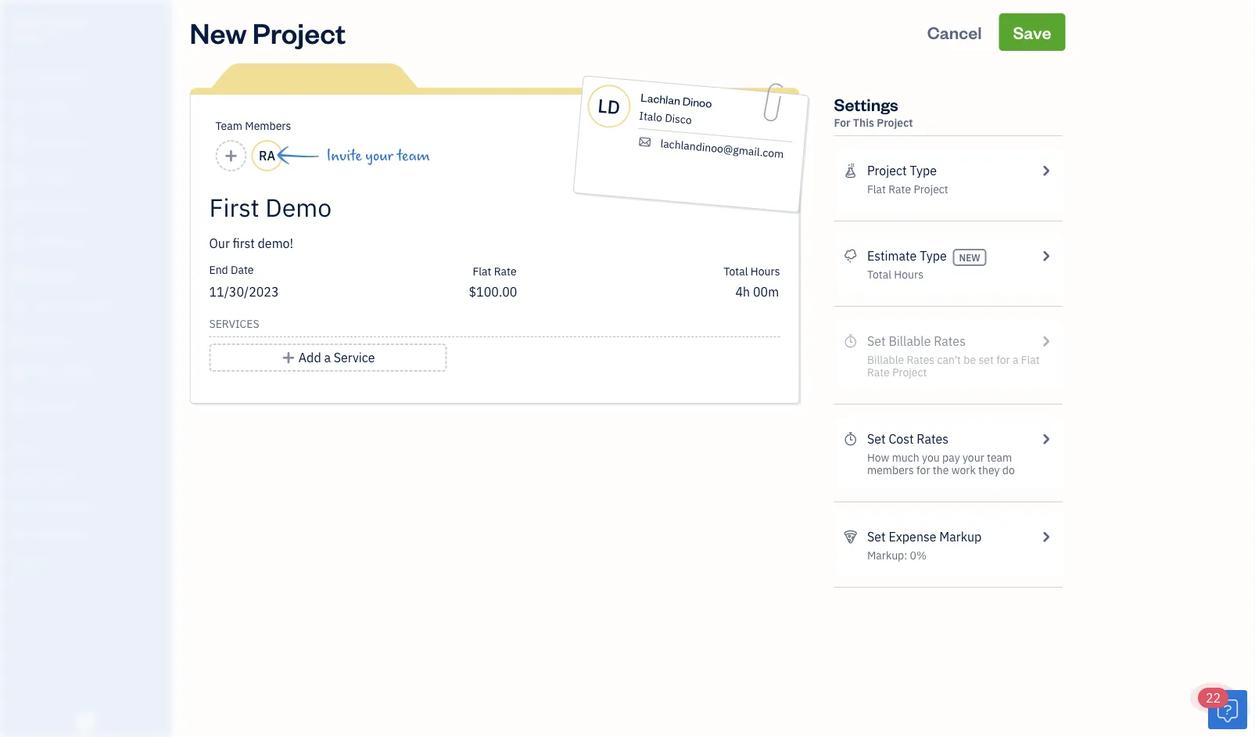 Task type: describe. For each thing, give the bounding box(es) containing it.
set for set cost rates
[[868, 431, 886, 447]]

work
[[952, 463, 976, 477]]

items and services
[[12, 499, 94, 512]]

apps link
[[4, 434, 167, 462]]

resource center badge image
[[1209, 690, 1248, 729]]

1 horizontal spatial services
[[209, 316, 259, 331]]

End date in  format text field
[[209, 284, 400, 300]]

how much you pay your team members for the work they do
[[868, 450, 1015, 477]]

services inside main element
[[56, 499, 94, 512]]

you
[[923, 450, 940, 465]]

pay
[[943, 450, 961, 465]]

the
[[933, 463, 949, 477]]

lachlan
[[641, 89, 682, 108]]

estimate type
[[868, 248, 947, 264]]

disco
[[665, 110, 693, 127]]

items
[[12, 499, 36, 512]]

expenses image
[[844, 527, 858, 546]]

markup:
[[868, 548, 908, 563]]

cost
[[889, 431, 914, 447]]

chevronright image for set expense markup
[[1039, 527, 1054, 546]]

end
[[209, 263, 228, 277]]

ruby
[[13, 14, 40, 29]]

this
[[854, 115, 875, 130]]

for
[[834, 115, 851, 130]]

lachlan dinoo italo disco
[[639, 89, 713, 127]]

save
[[1014, 21, 1052, 43]]

for
[[917, 463, 931, 477]]

new
[[960, 251, 981, 264]]

and
[[38, 499, 54, 512]]

add a service
[[299, 349, 375, 366]]

add team member image
[[224, 146, 238, 165]]

chart image
[[10, 365, 29, 381]]

team members link
[[4, 463, 167, 491]]

chevronright image for estimate type
[[1039, 246, 1054, 265]]

plus image
[[281, 348, 296, 367]]

bank connections
[[12, 528, 92, 541]]

much
[[892, 450, 920, 465]]

22 button
[[1199, 688, 1248, 729]]

add
[[299, 349, 321, 366]]

chevronright image for project type
[[1039, 161, 1054, 180]]

rate for flat rate
[[494, 264, 517, 278]]

rate for flat rate project
[[889, 182, 912, 196]]

timer image
[[10, 300, 29, 315]]

expense image
[[10, 234, 29, 250]]

report image
[[10, 398, 29, 414]]

settings for settings for this project
[[834, 93, 899, 115]]

estimates image
[[844, 246, 858, 265]]

new project
[[190, 13, 346, 50]]

cancel
[[928, 21, 982, 43]]

set expense markup
[[868, 529, 982, 545]]

client image
[[10, 102, 29, 118]]

0 horizontal spatial total
[[724, 264, 748, 278]]

Hourly Budget text field
[[736, 284, 780, 300]]

0 horizontal spatial total hours
[[724, 264, 780, 278]]

project inside settings for this project
[[877, 115, 914, 130]]

1 horizontal spatial total
[[868, 267, 892, 282]]

Project Name text field
[[209, 192, 640, 223]]

service
[[334, 349, 375, 366]]

chevronright image for set cost rates
[[1039, 430, 1054, 448]]

italo
[[639, 108, 663, 125]]

rates
[[917, 431, 949, 447]]

set for set expense markup
[[868, 529, 886, 545]]

items and services link
[[4, 492, 167, 520]]

main element
[[0, 0, 211, 737]]

type for estimate type
[[920, 248, 947, 264]]

set cost rates
[[868, 431, 949, 447]]

projects image
[[844, 161, 858, 180]]

1 horizontal spatial team
[[216, 119, 243, 133]]



Task type: vqa. For each thing, say whether or not it's contained in the screenshot.
the Expenses link
no



Task type: locate. For each thing, give the bounding box(es) containing it.
4 chevronright image from the top
[[1039, 527, 1054, 546]]

project image
[[10, 267, 29, 282]]

flat rate project
[[868, 182, 949, 196]]

total up the hourly budget text box
[[724, 264, 748, 278]]

your right "invite"
[[366, 147, 394, 164]]

expense
[[889, 529, 937, 545]]

do
[[1003, 463, 1015, 477]]

save button
[[999, 13, 1066, 51]]

team members up ra
[[216, 119, 291, 133]]

a
[[324, 349, 331, 366]]

your right pay
[[963, 450, 985, 465]]

0 vertical spatial flat
[[868, 182, 886, 196]]

0 vertical spatial rate
[[889, 182, 912, 196]]

total hours
[[724, 264, 780, 278], [868, 267, 924, 282]]

0 horizontal spatial hours
[[751, 264, 780, 278]]

invoice image
[[10, 168, 29, 184]]

ld
[[597, 93, 622, 119]]

new
[[190, 13, 247, 50]]

estimate image
[[10, 135, 29, 151]]

0 vertical spatial settings
[[834, 93, 899, 115]]

type up the 'flat rate project'
[[910, 162, 937, 179]]

ra
[[259, 147, 275, 164]]

oranges
[[42, 14, 86, 29]]

1 horizontal spatial rate
[[889, 182, 912, 196]]

0 vertical spatial team members
[[216, 119, 291, 133]]

estimate
[[868, 248, 917, 264]]

0 horizontal spatial settings
[[12, 557, 48, 570]]

settings inside "link"
[[12, 557, 48, 570]]

1 vertical spatial team
[[987, 450, 1013, 465]]

end date
[[209, 263, 254, 277]]

cancel button
[[914, 13, 997, 51]]

project
[[253, 13, 346, 50], [877, 115, 914, 130], [868, 162, 907, 179], [914, 182, 949, 196]]

members inside main element
[[38, 470, 80, 483]]

1 chevronright image from the top
[[1039, 161, 1054, 180]]

0 horizontal spatial team members
[[12, 470, 80, 483]]

0 horizontal spatial team
[[397, 147, 430, 164]]

services down end date
[[209, 316, 259, 331]]

chevronright image
[[1039, 161, 1054, 180], [1039, 246, 1054, 265], [1039, 430, 1054, 448], [1039, 527, 1054, 546]]

type left new
[[920, 248, 947, 264]]

hours down estimate type
[[895, 267, 924, 282]]

1 vertical spatial rate
[[494, 264, 517, 278]]

team right work
[[987, 450, 1013, 465]]

flat for flat rate
[[473, 264, 492, 278]]

1 horizontal spatial flat
[[868, 182, 886, 196]]

0 vertical spatial services
[[209, 316, 259, 331]]

team up add team member 'image'
[[216, 119, 243, 133]]

set
[[868, 431, 886, 447], [868, 529, 886, 545]]

services right and
[[56, 499, 94, 512]]

1 horizontal spatial hours
[[895, 267, 924, 282]]

settings inside settings for this project
[[834, 93, 899, 115]]

1 horizontal spatial total hours
[[868, 267, 924, 282]]

bank
[[12, 528, 34, 541]]

0 horizontal spatial team
[[12, 470, 36, 483]]

your inside how much you pay your team members for the work they do
[[963, 450, 985, 465]]

settings
[[834, 93, 899, 115], [12, 557, 48, 570]]

1 horizontal spatial your
[[963, 450, 985, 465]]

markup
[[940, 529, 982, 545]]

1 vertical spatial flat
[[473, 264, 492, 278]]

1 horizontal spatial team members
[[216, 119, 291, 133]]

team members inside main element
[[12, 470, 80, 483]]

1 horizontal spatial settings
[[834, 93, 899, 115]]

1 horizontal spatial members
[[245, 119, 291, 133]]

invite
[[327, 147, 362, 164]]

set up markup: on the bottom right
[[868, 529, 886, 545]]

1 vertical spatial type
[[920, 248, 947, 264]]

1 vertical spatial your
[[963, 450, 985, 465]]

1 set from the top
[[868, 431, 886, 447]]

flat rate
[[473, 264, 517, 278]]

settings down bank
[[12, 557, 48, 570]]

bank connections link
[[4, 521, 167, 548]]

rate down project type
[[889, 182, 912, 196]]

type for project type
[[910, 162, 937, 179]]

team inside main element
[[12, 470, 36, 483]]

team
[[397, 147, 430, 164], [987, 450, 1013, 465]]

hours up the hourly budget text box
[[751, 264, 780, 278]]

total
[[724, 264, 748, 278], [868, 267, 892, 282]]

22
[[1207, 690, 1222, 706]]

0 horizontal spatial members
[[38, 470, 80, 483]]

0 horizontal spatial your
[[366, 147, 394, 164]]

0 vertical spatial team
[[216, 119, 243, 133]]

1 vertical spatial settings
[[12, 557, 48, 570]]

Project Description text field
[[209, 234, 640, 253]]

total down estimate
[[868, 267, 892, 282]]

0 vertical spatial members
[[245, 119, 291, 133]]

1 vertical spatial members
[[38, 470, 80, 483]]

rate
[[889, 182, 912, 196], [494, 264, 517, 278]]

members up ra
[[245, 119, 291, 133]]

flat for flat rate project
[[868, 182, 886, 196]]

team up items
[[12, 470, 36, 483]]

markup: 0%
[[868, 548, 927, 563]]

2 chevronright image from the top
[[1039, 246, 1054, 265]]

1 vertical spatial team
[[12, 470, 36, 483]]

settings link
[[4, 550, 167, 577]]

Amount (USD) text field
[[469, 284, 518, 300]]

how
[[868, 450, 890, 465]]

dashboard image
[[10, 70, 29, 85]]

0 horizontal spatial services
[[56, 499, 94, 512]]

1 vertical spatial set
[[868, 529, 886, 545]]

freshbooks image
[[74, 712, 99, 731]]

add a service button
[[209, 343, 447, 372]]

1 vertical spatial team members
[[12, 470, 80, 483]]

1 vertical spatial services
[[56, 499, 94, 512]]

0%
[[910, 548, 927, 563]]

invite your team
[[327, 147, 430, 164]]

members
[[868, 463, 915, 477]]

total hours up the hourly budget text box
[[724, 264, 780, 278]]

rate up amount (usd) text box
[[494, 264, 517, 278]]

settings up this
[[834, 93, 899, 115]]

set up how
[[868, 431, 886, 447]]

date
[[231, 263, 254, 277]]

members up items and services
[[38, 470, 80, 483]]

team
[[216, 119, 243, 133], [12, 470, 36, 483]]

money image
[[10, 333, 29, 348]]

flat down project type
[[868, 182, 886, 196]]

owner
[[13, 31, 44, 44]]

settings for settings
[[12, 557, 48, 570]]

2 set from the top
[[868, 529, 886, 545]]

total hours down estimate
[[868, 267, 924, 282]]

0 vertical spatial set
[[868, 431, 886, 447]]

flat
[[868, 182, 886, 196], [473, 264, 492, 278]]

members
[[245, 119, 291, 133], [38, 470, 80, 483]]

0 horizontal spatial rate
[[494, 264, 517, 278]]

1 horizontal spatial team
[[987, 450, 1013, 465]]

lachlandinoo@gmail.com
[[660, 136, 785, 161]]

timetracking image
[[844, 430, 858, 448]]

0 vertical spatial team
[[397, 147, 430, 164]]

payment image
[[10, 201, 29, 217]]

0 vertical spatial type
[[910, 162, 937, 179]]

services
[[209, 316, 259, 331], [56, 499, 94, 512]]

type
[[910, 162, 937, 179], [920, 248, 947, 264]]

team members up and
[[12, 470, 80, 483]]

project type
[[868, 162, 937, 179]]

apps
[[12, 441, 35, 454]]

team inside how much you pay your team members for the work they do
[[987, 450, 1013, 465]]

0 vertical spatial your
[[366, 147, 394, 164]]

connections
[[36, 528, 92, 541]]

ruby oranges owner
[[13, 14, 86, 44]]

settings for this project
[[834, 93, 914, 130]]

hours
[[751, 264, 780, 278], [895, 267, 924, 282]]

they
[[979, 463, 1000, 477]]

your
[[366, 147, 394, 164], [963, 450, 985, 465]]

0 horizontal spatial flat
[[473, 264, 492, 278]]

team up project name text field
[[397, 147, 430, 164]]

dinoo
[[682, 93, 713, 111]]

team members
[[216, 119, 291, 133], [12, 470, 80, 483]]

3 chevronright image from the top
[[1039, 430, 1054, 448]]

envelope image
[[637, 135, 654, 149]]

flat up amount (usd) text box
[[473, 264, 492, 278]]



